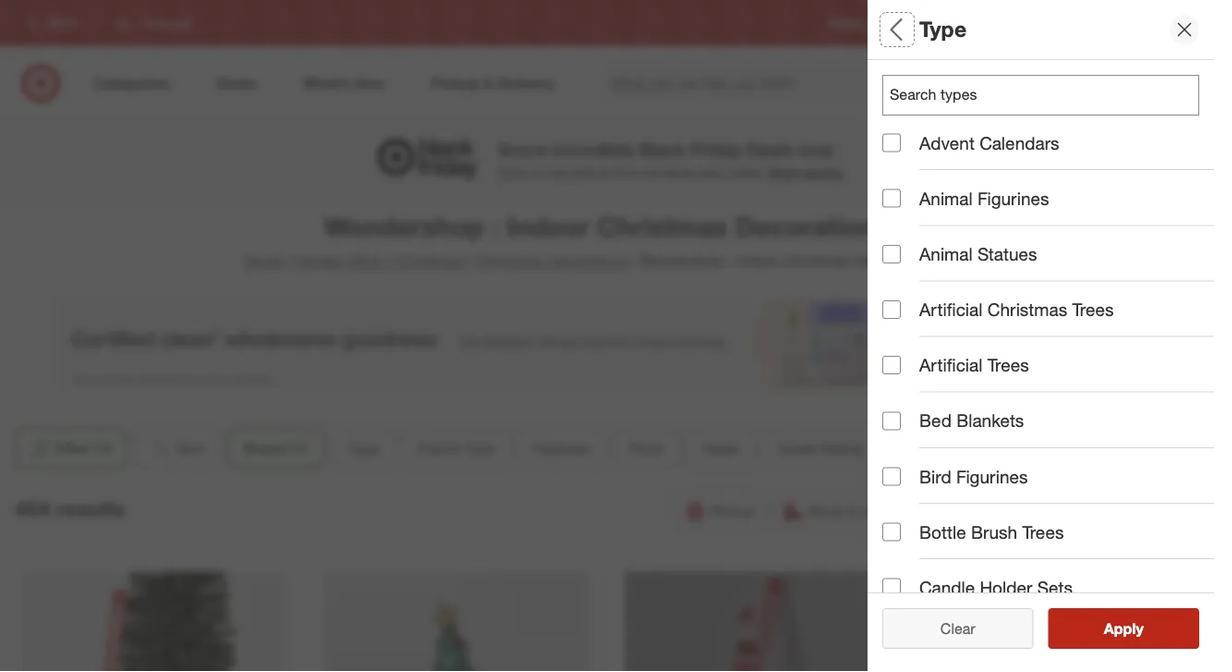 Task type: describe. For each thing, give the bounding box(es) containing it.
0 horizontal spatial price
[[630, 439, 663, 457]]

search
[[968, 76, 1012, 94]]

1 horizontal spatial type button
[[883, 60, 1215, 125]]

candle holder sets
[[920, 577, 1073, 598]]

score incredible black friday deals now save on top gifts & find new deals each week. start saving
[[499, 139, 843, 180]]

1 vertical spatial :
[[729, 252, 733, 270]]

clear all
[[932, 619, 985, 637]]

Animal Statues checkbox
[[883, 245, 901, 263]]

bed
[[920, 410, 952, 431]]

1 vertical spatial wondershop
[[324, 210, 485, 243]]

bottle brush trees
[[920, 521, 1064, 543]]

1 horizontal spatial deals button
[[883, 384, 1215, 448]]

bottle
[[920, 521, 967, 543]]

sort
[[176, 439, 205, 457]]

trees for christmas
[[1073, 299, 1114, 320]]

Artificial Trees checkbox
[[883, 356, 901, 375]]

see results
[[1085, 619, 1164, 637]]

Bed Blankets checkbox
[[883, 412, 901, 430]]

filter
[[55, 439, 91, 457]]

find
[[1147, 16, 1169, 30]]

find stores link
[[1147, 15, 1204, 31]]

target
[[243, 252, 283, 270]]

sponsored
[[1107, 391, 1162, 405]]

store
[[863, 502, 897, 520]]

weekly ad link
[[900, 15, 952, 31]]

statues
[[978, 243, 1038, 265]]

animal for animal statues
[[920, 243, 973, 265]]

christmas link
[[397, 252, 464, 270]]

clear for clear
[[941, 619, 976, 637]]

stores
[[1172, 16, 1204, 30]]

1 vertical spatial trees
[[988, 355, 1030, 376]]

christmas left the animal statues option
[[784, 252, 851, 270]]

filters
[[914, 16, 972, 42]]

brand for brand wondershop
[[883, 137, 933, 159]]

artificial trees
[[920, 355, 1030, 376]]

theme inside all filters dialog
[[883, 532, 940, 553]]

deals
[[665, 164, 696, 180]]

clear button
[[883, 608, 1034, 649]]

ad
[[939, 16, 952, 30]]

all
[[971, 619, 985, 637]]

0 vertical spatial theme button
[[888, 428, 965, 469]]

christmas decorations link
[[477, 252, 628, 270]]

4 / from the left
[[631, 252, 636, 270]]

all
[[883, 16, 908, 42]]

week.
[[731, 164, 765, 180]]

now
[[799, 139, 834, 160]]

sets
[[1038, 577, 1073, 598]]

blankets
[[957, 410, 1025, 431]]

1 / from the left
[[287, 252, 292, 270]]

1 vertical spatial type button
[[332, 428, 395, 469]]

2 / from the left
[[388, 252, 393, 270]]

bed blankets
[[920, 410, 1025, 431]]

filter (1) button
[[15, 428, 127, 469]]

1 vertical spatial frame type
[[418, 439, 495, 457]]

weekly
[[900, 16, 936, 30]]

figurines for animal figurines
[[978, 188, 1050, 209]]

filter (1)
[[55, 439, 112, 457]]

guest inside all filters dialog
[[883, 467, 932, 489]]

start
[[769, 164, 799, 180]]

apply
[[1105, 619, 1144, 637]]

frame type inside all filters dialog
[[883, 209, 979, 230]]

price inside all filters dialog
[[883, 338, 926, 359]]

0 horizontal spatial frame type button
[[402, 428, 511, 469]]

frame inside all filters dialog
[[883, 209, 935, 230]]

target link
[[243, 252, 283, 270]]

score
[[499, 139, 547, 160]]

holiday
[[296, 252, 345, 270]]

3
[[1184, 65, 1189, 77]]

in
[[848, 502, 859, 520]]

animal figurines
[[920, 188, 1050, 209]]

new
[[637, 164, 661, 180]]

0 vertical spatial price button
[[883, 319, 1215, 384]]

black
[[639, 139, 686, 160]]

wondershop : indoor christmas decorations target / holiday shop / christmas / christmas decorations / wondershop : indoor christmas decorations (454)
[[243, 210, 972, 270]]

shop in store
[[809, 502, 897, 520]]

advent calendars
[[920, 132, 1060, 153]]

animal for animal figurines
[[920, 188, 973, 209]]

type inside dialog
[[920, 16, 967, 42]]

see
[[1085, 619, 1112, 637]]

1 horizontal spatial guest rating button
[[883, 448, 1215, 513]]

pickup
[[710, 502, 755, 520]]

shop in store button
[[774, 491, 909, 532]]

on
[[531, 164, 545, 180]]

advent
[[920, 132, 975, 153]]

0 vertical spatial guest rating
[[778, 439, 865, 457]]

brand wondershop
[[883, 137, 957, 177]]

pickup button
[[676, 491, 767, 532]]

apply button
[[1049, 608, 1200, 649]]

day
[[993, 502, 1018, 520]]

0 horizontal spatial deals
[[702, 439, 739, 457]]

weekly ad
[[900, 16, 952, 30]]

all filters
[[883, 16, 972, 42]]

results for see results
[[1116, 619, 1164, 637]]

wondershop inside all filters dialog
[[883, 161, 957, 177]]

0 horizontal spatial :
[[492, 210, 499, 243]]

christmas right christmas link on the left top
[[477, 252, 544, 270]]



Task type: locate. For each thing, give the bounding box(es) containing it.
christmas right holiday shop link
[[397, 252, 464, 270]]

shop right holiday
[[349, 252, 385, 270]]

What can we help you find? suggestions appear below search field
[[600, 63, 981, 104]]

large climbing santa decorative christmas figurine red - wondershop™ image
[[22, 572, 287, 671], [22, 572, 287, 671], [625, 572, 890, 671], [625, 572, 890, 671]]

indoor
[[507, 210, 590, 243], [737, 252, 780, 270]]

trees for brush
[[1023, 521, 1064, 543]]

indoor up christmas decorations link
[[507, 210, 590, 243]]

none text field inside type dialog
[[883, 75, 1200, 116]]

guest rating button
[[763, 428, 880, 469], [883, 448, 1215, 513]]

figurines up statues
[[978, 188, 1050, 209]]

0 horizontal spatial type button
[[332, 428, 395, 469]]

1 horizontal spatial guest
[[883, 467, 932, 489]]

wondershop up christmas link on the left top
[[324, 210, 485, 243]]

type dialog
[[868, 0, 1215, 671]]

0 vertical spatial deals
[[747, 139, 794, 160]]

artificial up bed
[[920, 355, 983, 376]]

christmas down new
[[597, 210, 728, 243]]

saving
[[803, 164, 843, 180]]

0 horizontal spatial guest
[[778, 439, 818, 457]]

artificial down (454)
[[920, 299, 983, 320]]

clear down candle
[[941, 619, 976, 637]]

type button up calendars
[[883, 60, 1215, 125]]

1 horizontal spatial brand
[[883, 137, 933, 159]]

decorations up advertisement region
[[548, 252, 628, 270]]

2 horizontal spatial wondershop
[[883, 161, 957, 177]]

all filters dialog
[[868, 0, 1215, 671]]

1 horizontal spatial price button
[[883, 319, 1215, 384]]

0 horizontal spatial shop
[[349, 252, 385, 270]]

Artificial Christmas Trees checkbox
[[883, 300, 901, 319]]

bird
[[920, 466, 952, 487]]

theme
[[904, 439, 949, 457], [883, 532, 940, 553]]

guest rating up shop in store button
[[778, 439, 865, 457]]

1 horizontal spatial features button
[[883, 254, 1215, 319]]

2 horizontal spatial deals
[[883, 403, 930, 424]]

theme button inside all filters dialog
[[883, 513, 1215, 578]]

brand
[[883, 137, 933, 159], [244, 439, 287, 457]]

0 vertical spatial rating
[[822, 439, 865, 457]]

brand for brand (1)
[[244, 439, 287, 457]]

0 horizontal spatial frame
[[418, 439, 459, 457]]

Bird Figurines checkbox
[[883, 467, 901, 486]]

0 vertical spatial shop
[[349, 252, 385, 270]]

1 vertical spatial features button
[[518, 428, 607, 469]]

guest up shop in store button
[[778, 439, 818, 457]]

0 vertical spatial brand
[[883, 137, 933, 159]]

results inside button
[[1116, 619, 1164, 637]]

advertisement region
[[53, 298, 1162, 390]]

0 horizontal spatial deals button
[[687, 428, 755, 469]]

1 clear from the left
[[932, 619, 967, 637]]

1 (1) from the left
[[95, 439, 112, 457]]

frame
[[883, 209, 935, 230], [418, 439, 459, 457]]

decorations down the saving
[[736, 210, 891, 243]]

shop inside wondershop : indoor christmas decorations target / holiday shop / christmas / christmas decorations / wondershop : indoor christmas decorations (454)
[[349, 252, 385, 270]]

: down "week."
[[729, 252, 733, 270]]

type button right brand (1)
[[332, 428, 395, 469]]

1 vertical spatial theme
[[883, 532, 940, 553]]

wondershop
[[883, 161, 957, 177], [324, 210, 485, 243], [640, 252, 724, 270]]

gifts
[[571, 164, 597, 180]]

rating up shop in store button
[[822, 439, 865, 457]]

/ right target link
[[287, 252, 292, 270]]

0 vertical spatial results
[[56, 496, 125, 522]]

animal right the animal statues option
[[920, 243, 973, 265]]

0 vertical spatial indoor
[[507, 210, 590, 243]]

wondershop down "deals"
[[640, 252, 724, 270]]

shipping button
[[1095, 491, 1200, 532]]

bird figurines
[[920, 466, 1028, 487]]

0 horizontal spatial brand
[[244, 439, 287, 457]]

brand inside brand wondershop
[[883, 137, 933, 159]]

1 vertical spatial animal
[[920, 243, 973, 265]]

1 horizontal spatial frame type
[[883, 209, 979, 230]]

1 horizontal spatial rating
[[937, 467, 992, 489]]

christmas down statues
[[988, 299, 1068, 320]]

(1)
[[95, 439, 112, 457], [291, 439, 308, 457]]

animal down brand wondershop
[[920, 188, 973, 209]]

None text field
[[883, 75, 1200, 116]]

holder
[[980, 577, 1033, 598]]

clear
[[932, 619, 967, 637], [941, 619, 976, 637]]

0 vertical spatial frame
[[883, 209, 935, 230]]

deals inside all filters dialog
[[883, 403, 930, 424]]

:
[[492, 210, 499, 243], [729, 252, 733, 270]]

0 horizontal spatial wondershop
[[324, 210, 485, 243]]

454 results
[[15, 496, 125, 522]]

0 horizontal spatial results
[[56, 496, 125, 522]]

1 horizontal spatial price
[[883, 338, 926, 359]]

0 vertical spatial :
[[492, 210, 499, 243]]

guest rating button up brush
[[883, 448, 1215, 513]]

/ left christmas link on the left top
[[388, 252, 393, 270]]

1 vertical spatial frame type button
[[402, 428, 511, 469]]

2 (1) from the left
[[291, 439, 308, 457]]

results for 454 results
[[56, 496, 125, 522]]

1 vertical spatial price button
[[614, 428, 679, 469]]

results right see
[[1116, 619, 1164, 637]]

3 / from the left
[[468, 252, 473, 270]]

0 vertical spatial frame type
[[883, 209, 979, 230]]

(1) for filter (1)
[[95, 439, 112, 457]]

wondershop down advent calendars checkbox
[[883, 161, 957, 177]]

shop inside button
[[809, 502, 844, 520]]

0 vertical spatial artificial
[[920, 299, 983, 320]]

see results button
[[1049, 608, 1200, 649]]

deals up start
[[747, 139, 794, 160]]

&
[[600, 164, 608, 180]]

same
[[951, 502, 989, 520]]

1 horizontal spatial (1)
[[291, 439, 308, 457]]

0 horizontal spatial guest rating
[[778, 439, 865, 457]]

1 vertical spatial deals
[[883, 403, 930, 424]]

1 horizontal spatial deals
[[747, 139, 794, 160]]

same day delivery button
[[916, 491, 1088, 532]]

indoor down "week."
[[737, 252, 780, 270]]

1 horizontal spatial features
[[883, 273, 956, 295]]

1 vertical spatial brand
[[244, 439, 287, 457]]

brand right sort
[[244, 439, 287, 457]]

1 horizontal spatial :
[[729, 252, 733, 270]]

1 vertical spatial frame
[[418, 439, 459, 457]]

registry
[[829, 16, 870, 30]]

shop left in at the right bottom of page
[[809, 502, 844, 520]]

clear left all
[[932, 619, 967, 637]]

(1) for brand (1)
[[291, 439, 308, 457]]

3 link
[[1156, 63, 1196, 104]]

artificial for artificial christmas trees
[[920, 299, 983, 320]]

artificial for artificial trees
[[920, 355, 983, 376]]

0 vertical spatial features
[[883, 273, 956, 295]]

calendars
[[980, 132, 1060, 153]]

0 horizontal spatial rating
[[822, 439, 865, 457]]

0 vertical spatial type button
[[883, 60, 1215, 125]]

1 artificial from the top
[[920, 299, 983, 320]]

0 vertical spatial features button
[[883, 254, 1215, 319]]

1 horizontal spatial indoor
[[737, 252, 780, 270]]

1 horizontal spatial results
[[1116, 619, 1164, 637]]

animal
[[920, 188, 973, 209], [920, 243, 973, 265]]

registry link
[[829, 15, 870, 31]]

: down save
[[492, 210, 499, 243]]

1 vertical spatial results
[[1116, 619, 1164, 637]]

0 horizontal spatial guest rating button
[[763, 428, 880, 469]]

christmas
[[597, 210, 728, 243], [397, 252, 464, 270], [477, 252, 544, 270], [784, 252, 851, 270], [988, 299, 1068, 320]]

Candle Holder Sets checkbox
[[883, 578, 901, 597]]

animal statues
[[920, 243, 1038, 265]]

top
[[549, 164, 568, 180]]

1 horizontal spatial shop
[[809, 502, 844, 520]]

guest
[[778, 439, 818, 457], [883, 467, 932, 489]]

figurines up same day delivery 'button'
[[957, 466, 1028, 487]]

1 vertical spatial features
[[534, 439, 591, 457]]

guest rating up same
[[883, 467, 992, 489]]

price button
[[883, 319, 1215, 384], [614, 428, 679, 469]]

shipping
[[1129, 502, 1188, 520]]

2 artificial from the top
[[920, 355, 983, 376]]

deals up pickup button
[[702, 439, 739, 457]]

1 vertical spatial indoor
[[737, 252, 780, 270]]

(1) inside button
[[95, 439, 112, 457]]

1 vertical spatial theme button
[[883, 513, 1215, 578]]

brush
[[972, 521, 1018, 543]]

holiday shop link
[[296, 252, 385, 270]]

decorations up artificial christmas trees checkbox
[[855, 252, 935, 270]]

1 animal from the top
[[920, 188, 973, 209]]

clear for clear all
[[932, 619, 967, 637]]

0 vertical spatial figurines
[[978, 188, 1050, 209]]

0 vertical spatial theme
[[904, 439, 949, 457]]

deals
[[747, 139, 794, 160], [883, 403, 930, 424], [702, 439, 739, 457]]

rating inside all filters dialog
[[937, 467, 992, 489]]

search button
[[968, 63, 1012, 107]]

0 horizontal spatial indoor
[[507, 210, 590, 243]]

1 vertical spatial price
[[630, 439, 663, 457]]

rating
[[822, 439, 865, 457], [937, 467, 992, 489]]

1 horizontal spatial frame
[[883, 209, 935, 230]]

each
[[699, 164, 727, 180]]

0 horizontal spatial price button
[[614, 428, 679, 469]]

1 horizontal spatial guest rating
[[883, 467, 992, 489]]

brand (1)
[[244, 439, 308, 457]]

20" battery operated animated plush dancing christmas tree sculpture - wondershop™ green image
[[324, 572, 588, 671], [324, 572, 588, 671]]

0 horizontal spatial (1)
[[95, 439, 112, 457]]

artificial
[[920, 299, 983, 320], [920, 355, 983, 376]]

Advent Calendars checkbox
[[883, 134, 901, 152]]

0 vertical spatial frame type button
[[883, 190, 1215, 254]]

0 vertical spatial animal
[[920, 188, 973, 209]]

theme button
[[888, 428, 965, 469], [883, 513, 1215, 578]]

features inside all filters dialog
[[883, 273, 956, 295]]

0 vertical spatial wondershop
[[883, 161, 957, 177]]

1 vertical spatial figurines
[[957, 466, 1028, 487]]

0 vertical spatial guest
[[778, 439, 818, 457]]

1 vertical spatial guest rating
[[883, 467, 992, 489]]

2 vertical spatial wondershop
[[640, 252, 724, 270]]

clear all button
[[883, 608, 1034, 649]]

guest up store
[[883, 467, 932, 489]]

incredible
[[552, 139, 634, 160]]

deals button
[[883, 384, 1215, 448], [687, 428, 755, 469]]

Animal Figurines checkbox
[[883, 189, 901, 208]]

0 vertical spatial trees
[[1073, 299, 1114, 320]]

friday
[[691, 139, 742, 160]]

sort button
[[135, 428, 220, 469]]

Bottle Brush Trees checkbox
[[883, 523, 901, 541]]

/ right christmas decorations link
[[631, 252, 636, 270]]

guest rating button up shop in store button
[[763, 428, 880, 469]]

trees
[[1073, 299, 1114, 320], [988, 355, 1030, 376], [1023, 521, 1064, 543]]

0 vertical spatial price
[[883, 338, 926, 359]]

theme down bed
[[904, 439, 949, 457]]

candle
[[920, 577, 975, 598]]

1 vertical spatial artificial
[[920, 355, 983, 376]]

0 horizontal spatial features
[[534, 439, 591, 457]]

christmas inside type dialog
[[988, 299, 1068, 320]]

deals down artificial trees option
[[883, 403, 930, 424]]

find
[[612, 164, 633, 180]]

(454)
[[939, 252, 972, 270]]

brand up animal figurines option
[[883, 137, 933, 159]]

2 clear from the left
[[941, 619, 976, 637]]

clear inside button
[[941, 619, 976, 637]]

1 vertical spatial guest
[[883, 467, 932, 489]]

3pc fabric gnome christmas figurine set - wondershop™ white/red image
[[927, 572, 1193, 671], [927, 572, 1193, 671]]

0 horizontal spatial features button
[[518, 428, 607, 469]]

guest rating inside all filters dialog
[[883, 467, 992, 489]]

artificial christmas trees
[[920, 299, 1114, 320]]

delivery
[[1022, 502, 1076, 520]]

shop
[[349, 252, 385, 270], [809, 502, 844, 520]]

454
[[15, 496, 50, 522]]

figurines for bird figurines
[[957, 466, 1028, 487]]

2 animal from the top
[[920, 243, 973, 265]]

2 vertical spatial trees
[[1023, 521, 1064, 543]]

decorations
[[736, 210, 891, 243], [548, 252, 628, 270], [855, 252, 935, 270]]

features
[[883, 273, 956, 295], [534, 439, 591, 457]]

guest rating
[[778, 439, 865, 457], [883, 467, 992, 489]]

deals inside score incredible black friday deals now save on top gifts & find new deals each week. start saving
[[747, 139, 794, 160]]

same day delivery
[[951, 502, 1076, 520]]

clear inside "button"
[[932, 619, 967, 637]]

2 vertical spatial deals
[[702, 439, 739, 457]]

save
[[499, 164, 527, 180]]

theme down store
[[883, 532, 940, 553]]

results right 454
[[56, 496, 125, 522]]

0 horizontal spatial frame type
[[418, 439, 495, 457]]

find stores
[[1147, 16, 1204, 30]]

1 vertical spatial shop
[[809, 502, 844, 520]]

/ right christmas link on the left top
[[468, 252, 473, 270]]

1 horizontal spatial frame type button
[[883, 190, 1215, 254]]

1 vertical spatial rating
[[937, 467, 992, 489]]

1 horizontal spatial wondershop
[[640, 252, 724, 270]]

rating up same
[[937, 467, 992, 489]]



Task type: vqa. For each thing, say whether or not it's contained in the screenshot.
"Artificial Christmas Trees" checkbox
yes



